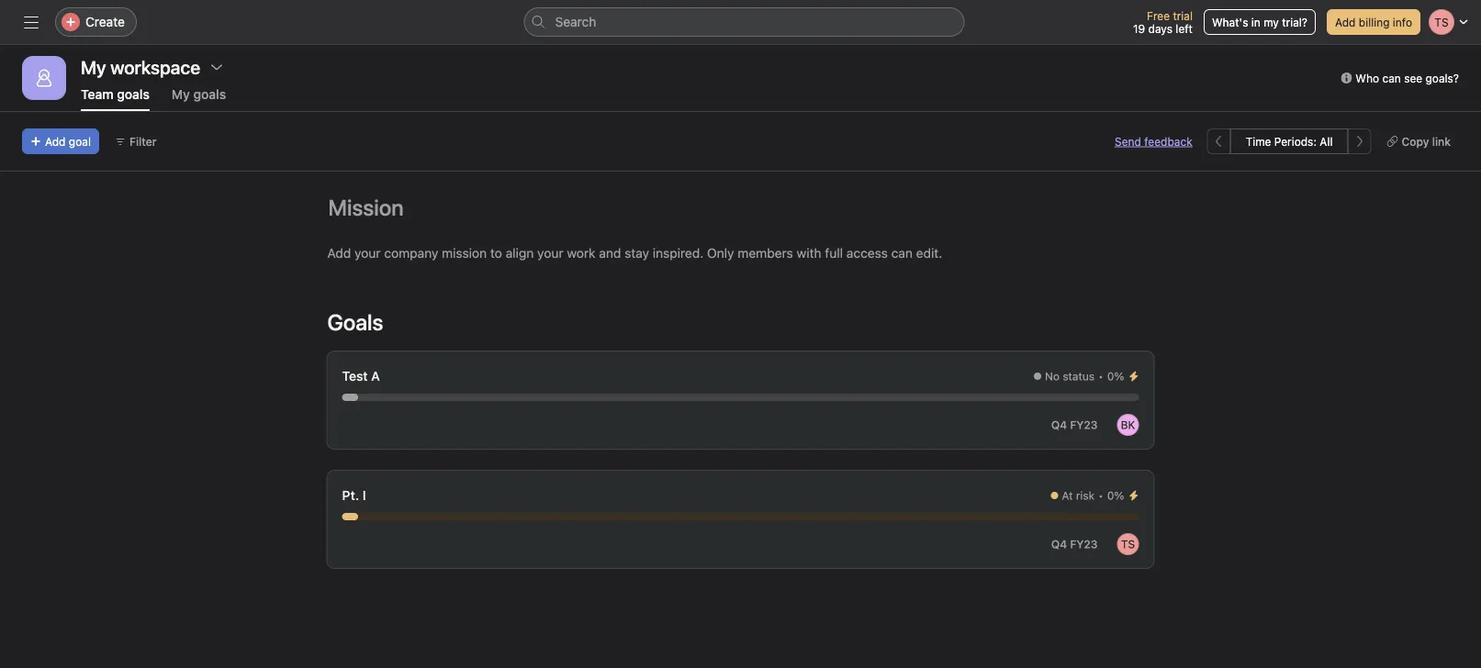 Task type: vqa. For each thing, say whether or not it's contained in the screenshot.
second "Q4 FY23" dropdown button from the bottom
yes



Task type: describe. For each thing, give the bounding box(es) containing it.
fy23 for ts
[[1071, 538, 1098, 551]]

copy
[[1402, 135, 1430, 148]]

periods:
[[1275, 135, 1317, 148]]

show options image
[[209, 60, 224, 74]]

goals
[[327, 310, 383, 335]]

bk button
[[1118, 414, 1140, 436]]

time periods: all
[[1246, 135, 1333, 148]]

expand sidebar image
[[24, 15, 39, 29]]

what's
[[1213, 16, 1249, 28]]

see
[[1405, 72, 1423, 85]]

test a
[[342, 369, 380, 384]]

i
[[363, 488, 366, 503]]

team goals
[[81, 87, 150, 102]]

2 your from the left
[[538, 246, 564, 261]]

copy link button
[[1379, 129, 1460, 154]]

Mission title text field
[[316, 186, 408, 229]]

q4 fy23 for status
[[1052, 419, 1098, 432]]

team
[[81, 87, 114, 102]]

19
[[1134, 22, 1146, 35]]

my
[[172, 87, 190, 102]]

access
[[847, 246, 888, 261]]

copy link
[[1402, 135, 1451, 148]]

add goal
[[45, 135, 91, 148]]

pt. i
[[342, 488, 366, 503]]

1 vertical spatial can
[[892, 246, 913, 261]]

1 horizontal spatial can
[[1383, 72, 1402, 85]]

what's in my trial? button
[[1204, 9, 1316, 35]]

stay
[[625, 246, 649, 261]]

q4 for at
[[1052, 538, 1068, 551]]

add for add your company mission to align your work and stay inspired. only members with full access can edit.
[[327, 246, 351, 261]]

members
[[738, 246, 794, 261]]

ts
[[1122, 538, 1136, 551]]

to
[[490, 246, 502, 261]]

• 0% for no status
[[1099, 370, 1125, 383]]

team goals link
[[81, 87, 150, 111]]

add for add goal
[[45, 135, 66, 148]]

pt.
[[342, 488, 359, 503]]

add billing info button
[[1327, 9, 1421, 35]]

company
[[384, 246, 439, 261]]

0% for status
[[1108, 370, 1125, 383]]

align
[[506, 246, 534, 261]]

full
[[825, 246, 843, 261]]

free
[[1147, 9, 1170, 22]]

create
[[85, 14, 125, 29]]

create button
[[55, 7, 137, 37]]



Task type: locate. For each thing, give the bounding box(es) containing it.
in
[[1252, 16, 1261, 28]]

0%
[[1108, 370, 1125, 383], [1108, 490, 1125, 502]]

0 vertical spatial • 0%
[[1099, 370, 1125, 383]]

0% for risk
[[1108, 490, 1125, 502]]

send feedback
[[1115, 135, 1193, 148]]

0% right status
[[1108, 370, 1125, 383]]

send feedback link
[[1115, 133, 1193, 150]]

free trial 19 days left
[[1134, 9, 1193, 35]]

days
[[1149, 22, 1173, 35]]

1 fy23 from the top
[[1071, 419, 1098, 432]]

1 horizontal spatial your
[[538, 246, 564, 261]]

at risk
[[1062, 490, 1095, 502]]

2 • from the top
[[1099, 490, 1104, 502]]

all
[[1320, 135, 1333, 148]]

• 0% right risk on the bottom right
[[1099, 490, 1125, 502]]

1 q4 from the top
[[1052, 419, 1068, 432]]

• 0% for at risk
[[1099, 490, 1125, 502]]

filter button
[[106, 129, 165, 154]]

q4 fy23
[[1052, 419, 1098, 432], [1052, 538, 1098, 551]]

with
[[797, 246, 822, 261]]

search list box
[[524, 7, 965, 37]]

2 • 0% from the top
[[1099, 490, 1125, 502]]

no status
[[1045, 370, 1095, 383]]

feedback
[[1145, 135, 1193, 148]]

add goal button
[[22, 129, 99, 154]]

left
[[1176, 22, 1193, 35]]

0% right risk on the bottom right
[[1108, 490, 1125, 502]]

1 vertical spatial 0%
[[1108, 490, 1125, 502]]

2 q4 fy23 from the top
[[1052, 538, 1098, 551]]

goals for my goals
[[193, 87, 226, 102]]

0 likes. click to like this task image
[[377, 491, 388, 502]]

1 vertical spatial fy23
[[1071, 538, 1098, 551]]

add left 'billing'
[[1336, 16, 1356, 28]]

1 • from the top
[[1099, 370, 1104, 383]]

a
[[371, 369, 380, 384]]

0 horizontal spatial your
[[355, 246, 381, 261]]

2 fy23 from the top
[[1071, 538, 1098, 551]]

send
[[1115, 135, 1142, 148]]

0 vertical spatial q4 fy23
[[1052, 419, 1098, 432]]

can
[[1383, 72, 1402, 85], [892, 246, 913, 261]]

billing
[[1359, 16, 1390, 28]]

1 vertical spatial q4
[[1052, 538, 1068, 551]]

• right status
[[1099, 370, 1104, 383]]

2 horizontal spatial add
[[1336, 16, 1356, 28]]

2 q4 from the top
[[1052, 538, 1068, 551]]

goals
[[117, 87, 150, 102], [193, 87, 226, 102]]

fy23 for bk
[[1071, 419, 1098, 432]]

my goals
[[172, 87, 226, 102]]

1 goals from the left
[[117, 87, 150, 102]]

q4 down at
[[1052, 538, 1068, 551]]

mission
[[442, 246, 487, 261]]

filter
[[129, 135, 157, 148]]

0 vertical spatial add
[[1336, 16, 1356, 28]]

who
[[1356, 72, 1380, 85]]

fy23 left ts
[[1071, 538, 1098, 551]]

2 vertical spatial add
[[327, 246, 351, 261]]

2 0% from the top
[[1108, 490, 1125, 502]]

add your company mission to align your work and stay inspired. only members with full access can edit.
[[327, 246, 943, 261]]

trial?
[[1283, 16, 1308, 28]]

add down "mission title" text box
[[327, 246, 351, 261]]

add billing info
[[1336, 16, 1413, 28]]

link
[[1433, 135, 1451, 148]]

q4 fy23 button for risk
[[1044, 532, 1107, 558]]

q4
[[1052, 419, 1068, 432], [1052, 538, 1068, 551]]

• 0% right status
[[1099, 370, 1125, 383]]

0 horizontal spatial add
[[45, 135, 66, 148]]

fy23
[[1071, 419, 1098, 432], [1071, 538, 1098, 551]]

only
[[707, 246, 735, 261]]

• for no status
[[1099, 370, 1104, 383]]

time
[[1246, 135, 1272, 148]]

can left 'see'
[[1383, 72, 1402, 85]]

risk
[[1076, 490, 1095, 502]]

at
[[1062, 490, 1073, 502]]

1 your from the left
[[355, 246, 381, 261]]

0 vertical spatial q4
[[1052, 419, 1068, 432]]

goals for team goals
[[117, 87, 150, 102]]

2 q4 fy23 button from the top
[[1044, 532, 1107, 558]]

fy23 left bk button on the right bottom of the page
[[1071, 419, 1098, 432]]

1 q4 fy23 button from the top
[[1044, 412, 1107, 438]]

1 0% from the top
[[1108, 370, 1125, 383]]

1 vertical spatial add
[[45, 135, 66, 148]]

1 horizontal spatial goals
[[193, 87, 226, 102]]

2 goals from the left
[[193, 87, 226, 102]]

info
[[1393, 16, 1413, 28]]

add inside add goal button
[[45, 135, 66, 148]]

0 vertical spatial q4 fy23 button
[[1044, 412, 1107, 438]]

• 0%
[[1099, 370, 1125, 383], [1099, 490, 1125, 502]]

my
[[1264, 16, 1280, 28]]

0 vertical spatial 0%
[[1108, 370, 1125, 383]]

inspired.
[[653, 246, 704, 261]]

1 vertical spatial q4 fy23 button
[[1044, 532, 1107, 558]]

q4 fy23 down status
[[1052, 419, 1098, 432]]

goals inside my goals link
[[193, 87, 226, 102]]

• right risk on the bottom right
[[1099, 490, 1104, 502]]

no
[[1045, 370, 1060, 383]]

and
[[599, 246, 621, 261]]

your
[[355, 246, 381, 261], [538, 246, 564, 261]]

1 q4 fy23 from the top
[[1052, 419, 1098, 432]]

q4 fy23 for risk
[[1052, 538, 1098, 551]]

can left edit.
[[892, 246, 913, 261]]

work
[[567, 246, 596, 261]]

0 vertical spatial can
[[1383, 72, 1402, 85]]

0 horizontal spatial can
[[892, 246, 913, 261]]

0 horizontal spatial goals
[[117, 87, 150, 102]]

q4 fy23 button down status
[[1044, 412, 1107, 438]]

your left company
[[355, 246, 381, 261]]

1 vertical spatial q4 fy23
[[1052, 538, 1098, 551]]

q4 down no
[[1052, 419, 1068, 432]]

1 horizontal spatial add
[[327, 246, 351, 261]]

search
[[555, 14, 597, 29]]

status
[[1063, 370, 1095, 383]]

• for at risk
[[1099, 490, 1104, 502]]

edit.
[[917, 246, 943, 261]]

q4 fy23 down the at risk
[[1052, 538, 1098, 551]]

bk
[[1121, 419, 1136, 432]]

1 • 0% from the top
[[1099, 370, 1125, 383]]

0 vertical spatial •
[[1099, 370, 1104, 383]]

add
[[1336, 16, 1356, 28], [45, 135, 66, 148], [327, 246, 351, 261]]

q4 fy23 button for status
[[1044, 412, 1107, 438]]

0 vertical spatial fy23
[[1071, 419, 1098, 432]]

what's in my trial?
[[1213, 16, 1308, 28]]

q4 fy23 button
[[1044, 412, 1107, 438], [1044, 532, 1107, 558]]

goals down 'my workspace'
[[117, 87, 150, 102]]

goal
[[69, 135, 91, 148]]

•
[[1099, 370, 1104, 383], [1099, 490, 1104, 502]]

q4 for no
[[1052, 419, 1068, 432]]

time periods: all button
[[1231, 129, 1349, 154]]

your right align on the left top of the page
[[538, 246, 564, 261]]

1 vertical spatial • 0%
[[1099, 490, 1125, 502]]

add left the goal
[[45, 135, 66, 148]]

my goals link
[[172, 87, 226, 111]]

add inside add billing info button
[[1336, 16, 1356, 28]]

test
[[342, 369, 368, 384]]

ts button
[[1118, 534, 1140, 556]]

goals?
[[1426, 72, 1460, 85]]

goals down show options icon on the left
[[193, 87, 226, 102]]

search button
[[524, 7, 965, 37]]

trial
[[1173, 9, 1193, 22]]

my workspace
[[81, 56, 200, 78]]

q4 fy23 button down the at risk
[[1044, 532, 1107, 558]]

add for add billing info
[[1336, 16, 1356, 28]]

who can see goals?
[[1356, 72, 1460, 85]]

goals inside "team goals" link
[[117, 87, 150, 102]]

1 vertical spatial •
[[1099, 490, 1104, 502]]



